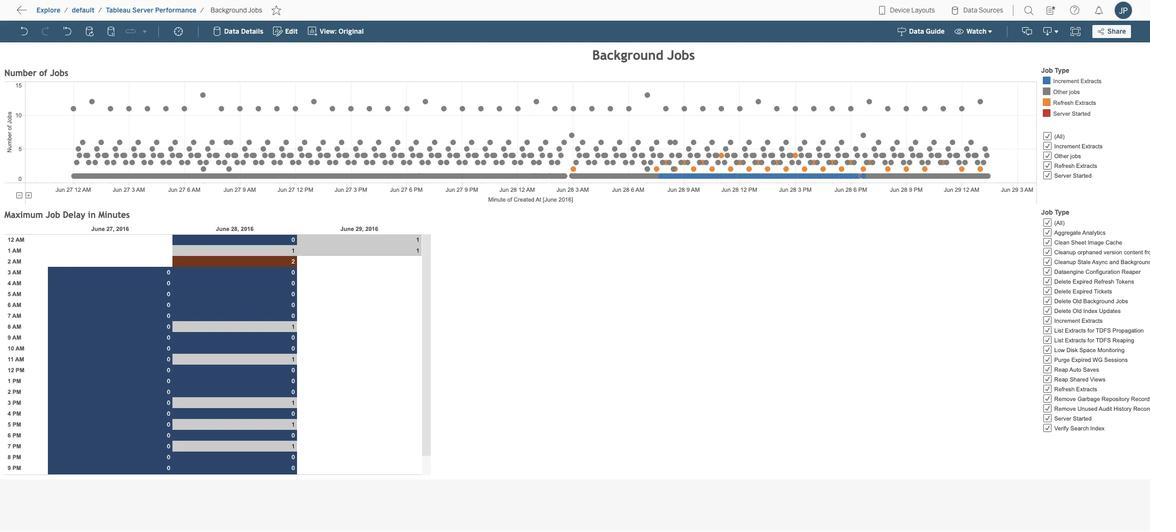 Task type: locate. For each thing, give the bounding box(es) containing it.
/
[[64, 7, 68, 14], [98, 7, 102, 14], [200, 7, 204, 14]]

/ right the default
[[98, 7, 102, 14]]

1 horizontal spatial /
[[98, 7, 102, 14]]

content
[[60, 8, 94, 18]]

explore / default / tableau server performance /
[[36, 7, 204, 14]]

/ right "to"
[[64, 7, 68, 14]]

background jobs element
[[207, 7, 266, 14]]

tableau
[[106, 7, 131, 14]]

explore
[[36, 7, 61, 14]]

server
[[132, 7, 154, 14]]

to
[[49, 8, 58, 18]]

/ right performance
[[200, 7, 204, 14]]

2 horizontal spatial /
[[200, 7, 204, 14]]

background
[[211, 7, 247, 14]]

0 horizontal spatial /
[[64, 7, 68, 14]]



Task type: describe. For each thing, give the bounding box(es) containing it.
1 / from the left
[[64, 7, 68, 14]]

default
[[72, 7, 95, 14]]

background jobs
[[211, 7, 262, 14]]

jobs
[[248, 7, 262, 14]]

skip to content
[[28, 8, 94, 18]]

skip
[[28, 8, 47, 18]]

3 / from the left
[[200, 7, 204, 14]]

2 / from the left
[[98, 7, 102, 14]]

performance
[[155, 7, 197, 14]]

explore link
[[36, 6, 61, 15]]

tableau server performance link
[[105, 6, 197, 15]]

default link
[[71, 6, 95, 15]]

skip to content link
[[26, 6, 111, 21]]



Task type: vqa. For each thing, say whether or not it's contained in the screenshot.
"have"
no



